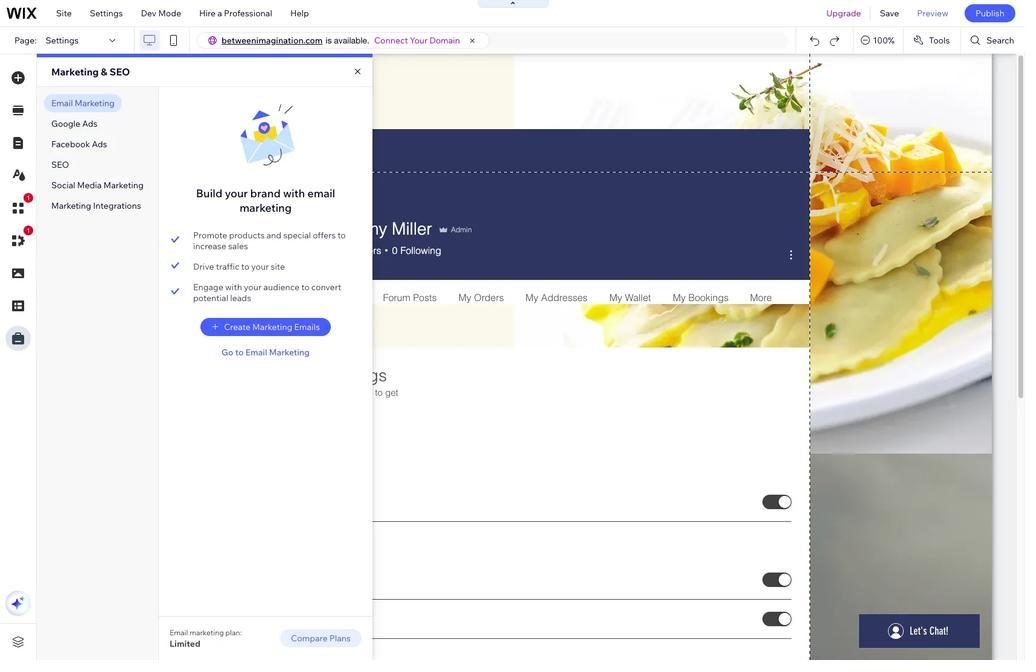 Task type: locate. For each thing, give the bounding box(es) containing it.
1
[[27, 194, 30, 202], [27, 227, 30, 234]]

0 vertical spatial ads
[[82, 118, 98, 129]]

0 vertical spatial 1 button
[[5, 193, 33, 221]]

media
[[77, 180, 102, 191]]

site
[[271, 261, 285, 272]]

is
[[326, 36, 332, 45]]

1 vertical spatial email
[[245, 347, 267, 358]]

to left convert on the top left
[[301, 282, 309, 293]]

0 vertical spatial with
[[283, 187, 305, 200]]

1 horizontal spatial with
[[283, 187, 305, 200]]

1 vertical spatial ads
[[92, 139, 107, 150]]

0 vertical spatial seo
[[110, 66, 130, 78]]

ads right "facebook"
[[92, 139, 107, 150]]

your
[[225, 187, 248, 200], [251, 261, 269, 272], [244, 282, 262, 293]]

1 1 from the top
[[27, 194, 30, 202]]

settings down site
[[46, 35, 79, 46]]

email up limited
[[170, 629, 188, 638]]

special
[[283, 230, 311, 241]]

marketing inside button
[[252, 322, 292, 333]]

email marketing
[[51, 98, 115, 109]]

0 horizontal spatial settings
[[46, 35, 79, 46]]

your
[[410, 35, 428, 46]]

with left "email"
[[283, 187, 305, 200]]

1 vertical spatial with
[[225, 282, 242, 293]]

search
[[987, 35, 1014, 46]]

ads down the email marketing
[[82, 118, 98, 129]]

0 vertical spatial settings
[[90, 8, 123, 19]]

email up google
[[51, 98, 73, 109]]

2 vertical spatial email
[[170, 629, 188, 638]]

2 horizontal spatial email
[[245, 347, 267, 358]]

0 vertical spatial email
[[51, 98, 73, 109]]

build
[[196, 187, 222, 200]]

engage
[[193, 282, 223, 293]]

to right offers
[[338, 230, 346, 241]]

marketing left &
[[51, 66, 99, 78]]

1 vertical spatial seo
[[51, 159, 69, 170]]

products
[[229, 230, 265, 241]]

0 vertical spatial marketing
[[240, 201, 292, 215]]

email down create marketing emails button
[[245, 347, 267, 358]]

with down the 'drive traffic to your site'
[[225, 282, 242, 293]]

promote products and special offers to increase sales
[[193, 230, 346, 252]]

seo up social
[[51, 159, 69, 170]]

preview button
[[908, 0, 958, 27]]

your right build
[[225, 187, 248, 200]]

go to email marketing
[[222, 347, 310, 358]]

with
[[283, 187, 305, 200], [225, 282, 242, 293]]

to
[[338, 230, 346, 241], [241, 261, 249, 272], [301, 282, 309, 293], [235, 347, 244, 358]]

seo right &
[[110, 66, 130, 78]]

marketing inside email marketing plan: limited
[[190, 629, 224, 638]]

social
[[51, 180, 75, 191]]

your inside build your brand with email marketing
[[225, 187, 248, 200]]

1 horizontal spatial marketing
[[240, 201, 292, 215]]

marketing up go to email marketing
[[252, 322, 292, 333]]

0 horizontal spatial with
[[225, 282, 242, 293]]

0 horizontal spatial email
[[51, 98, 73, 109]]

settings
[[90, 8, 123, 19], [46, 35, 79, 46]]

integrations
[[93, 200, 141, 211]]

increase
[[193, 241, 226, 252]]

domain
[[430, 35, 460, 46]]

build your brand with email marketing
[[196, 187, 335, 215]]

go to email marketing button
[[214, 347, 318, 358]]

1 vertical spatial marketing
[[190, 629, 224, 638]]

email for email marketing
[[51, 98, 73, 109]]

marketing up limited
[[190, 629, 224, 638]]

hire
[[199, 8, 216, 19]]

1 vertical spatial 1 button
[[5, 226, 33, 254]]

your down the 'drive traffic to your site'
[[244, 282, 262, 293]]

1 horizontal spatial seo
[[110, 66, 130, 78]]

marketing
[[51, 66, 99, 78], [75, 98, 115, 109], [104, 180, 144, 191], [51, 200, 91, 211], [252, 322, 292, 333], [269, 347, 310, 358]]

0 vertical spatial your
[[225, 187, 248, 200]]

ads for facebook ads
[[92, 139, 107, 150]]

audience
[[263, 282, 299, 293]]

1 horizontal spatial email
[[170, 629, 188, 638]]

facebook
[[51, 139, 90, 150]]

settings left dev
[[90, 8, 123, 19]]

marketing
[[240, 201, 292, 215], [190, 629, 224, 638]]

google ads
[[51, 118, 98, 129]]

marketing inside build your brand with email marketing
[[240, 201, 292, 215]]

1 vertical spatial settings
[[46, 35, 79, 46]]

email
[[51, 98, 73, 109], [245, 347, 267, 358], [170, 629, 188, 638]]

potential
[[193, 293, 228, 304]]

email inside email marketing plan: limited
[[170, 629, 188, 638]]

social media marketing
[[51, 180, 144, 191]]

connect
[[374, 35, 408, 46]]

0 vertical spatial 1
[[27, 194, 30, 202]]

offers
[[313, 230, 336, 241]]

your left "site"
[[251, 261, 269, 272]]

ads
[[82, 118, 98, 129], [92, 139, 107, 150]]

professional
[[224, 8, 272, 19]]

1 vertical spatial 1
[[27, 227, 30, 234]]

0 horizontal spatial marketing
[[190, 629, 224, 638]]

and
[[267, 230, 281, 241]]

1 1 button from the top
[[5, 193, 33, 221]]

drive traffic to your site
[[193, 261, 285, 272]]

compare plans
[[291, 633, 351, 644]]

compare
[[291, 633, 328, 644]]

sales
[[228, 241, 248, 252]]

2 vertical spatial your
[[244, 282, 262, 293]]

save
[[880, 8, 899, 19]]

1 button
[[5, 193, 33, 221], [5, 226, 33, 254]]

seo
[[110, 66, 130, 78], [51, 159, 69, 170]]

google
[[51, 118, 80, 129]]

dev
[[141, 8, 156, 19]]

create marketing emails button
[[201, 318, 331, 336]]

2 1 from the top
[[27, 227, 30, 234]]

dev mode
[[141, 8, 181, 19]]

marketing down brand
[[240, 201, 292, 215]]



Task type: vqa. For each thing, say whether or not it's contained in the screenshot.
&
yes



Task type: describe. For each thing, give the bounding box(es) containing it.
limited
[[170, 639, 200, 650]]

create
[[224, 322, 251, 333]]

tools
[[929, 35, 950, 46]]

email marketing plan: limited
[[170, 629, 242, 650]]

save button
[[871, 0, 908, 27]]

help
[[290, 8, 309, 19]]

plans
[[330, 633, 351, 644]]

marketing up integrations
[[104, 180, 144, 191]]

1 horizontal spatial settings
[[90, 8, 123, 19]]

to inside promote products and special offers to increase sales
[[338, 230, 346, 241]]

marketing down social
[[51, 200, 91, 211]]

available.
[[334, 36, 369, 45]]

to inside engage with your audience to convert potential leads
[[301, 282, 309, 293]]

hire a professional
[[199, 8, 272, 19]]

upgrade
[[827, 8, 861, 19]]

go
[[222, 347, 233, 358]]

&
[[101, 66, 107, 78]]

plan:
[[226, 629, 242, 638]]

your inside engage with your audience to convert potential leads
[[244, 282, 262, 293]]

a
[[218, 8, 222, 19]]

publish
[[976, 8, 1005, 19]]

marketing down create marketing emails
[[269, 347, 310, 358]]

drive
[[193, 261, 214, 272]]

marketing & seo
[[51, 66, 130, 78]]

marketing integrations
[[51, 200, 141, 211]]

site
[[56, 8, 72, 19]]

mode
[[158, 8, 181, 19]]

to right go
[[235, 347, 244, 358]]

email
[[308, 187, 335, 200]]

search button
[[961, 27, 1025, 54]]

engage with your audience to convert potential leads
[[193, 282, 341, 304]]

100% button
[[854, 27, 903, 54]]

traffic
[[216, 261, 239, 272]]

email for email marketing plan: limited
[[170, 629, 188, 638]]

create marketing emails
[[224, 322, 320, 333]]

publish button
[[965, 4, 1016, 22]]

facebook ads
[[51, 139, 107, 150]]

with inside engage with your audience to convert potential leads
[[225, 282, 242, 293]]

2 1 button from the top
[[5, 226, 33, 254]]

betweenimagination.com
[[222, 35, 323, 46]]

1 vertical spatial your
[[251, 261, 269, 272]]

to right the traffic
[[241, 261, 249, 272]]

100%
[[873, 35, 895, 46]]

tools button
[[904, 27, 961, 54]]

promote
[[193, 230, 227, 241]]

preview
[[917, 8, 948, 19]]

brand
[[250, 187, 281, 200]]

compare plans button
[[280, 630, 362, 648]]

leads
[[230, 293, 251, 304]]

marketing up 'google ads'
[[75, 98, 115, 109]]

convert
[[311, 282, 341, 293]]

with inside build your brand with email marketing
[[283, 187, 305, 200]]

emails
[[294, 322, 320, 333]]

is available. connect your domain
[[326, 35, 460, 46]]

0 horizontal spatial seo
[[51, 159, 69, 170]]

ads for google ads
[[82, 118, 98, 129]]



